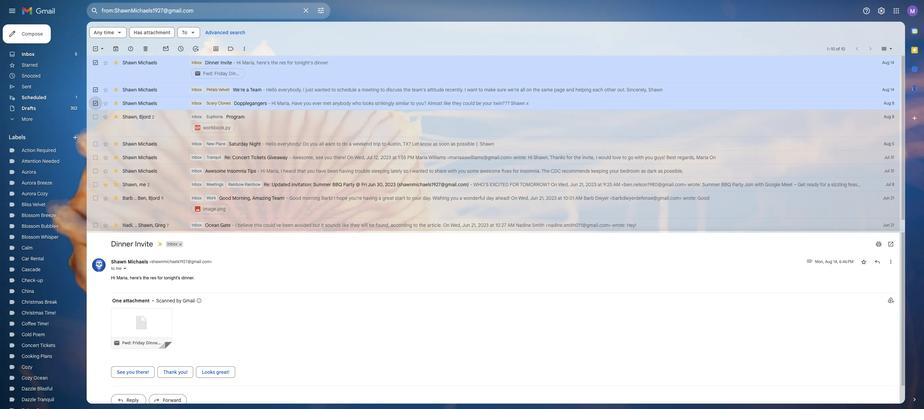 Task type: locate. For each thing, give the bounding box(es) containing it.
2 jun 21 from the top
[[883, 223, 895, 228]]

0 horizontal spatial barb
[[123, 195, 133, 201]]

1 horizontal spatial having
[[363, 195, 378, 201]]

on
[[347, 154, 354, 161], [710, 154, 716, 161], [551, 182, 558, 188], [511, 195, 518, 201], [443, 222, 450, 228]]

1 horizontal spatial dinner.
[[315, 60, 329, 66]]

6 shawn michaels from the top
[[123, 168, 157, 174]]

inbox inside inbox awesome insomnia tips - hi maria, i heard that you have been having trouble sleeping lately so i  wanted to share with you some awesome fixes for insomnia. the cdc  recommends keeping your bedroom as dark as possible,
[[192, 168, 202, 173]]

your inside 'cell'
[[412, 195, 422, 201]]

mon, aug 14, 6:46 pm
[[816, 259, 854, 264]]

rental
[[31, 256, 44, 262]]

aurora for aurora cozy
[[22, 191, 36, 197]]

10:01
[[564, 195, 575, 201]]

ever
[[313, 100, 322, 106]]

attachments image
[[807, 258, 814, 264]]

plans down concert tickets link on the left of page
[[41, 353, 52, 359]]

1 vertical spatial concert
[[22, 342, 39, 349]]

invitation:
[[292, 182, 312, 188]]

1 vertical spatial 2
[[147, 182, 150, 187]]

0 horizontal spatial fwd: friday dinner.eml
[[122, 340, 167, 345]]

party left @
[[343, 182, 355, 188]]

3 aurora from the top
[[22, 191, 36, 197]]

0 vertical spatial like
[[444, 100, 451, 106]]

been right have
[[328, 168, 338, 174]]

1 horizontal spatial concert
[[232, 154, 250, 161]]

labels navigation
[[0, 22, 87, 409]]

wanted
[[315, 87, 330, 93], [412, 168, 428, 174]]

2 party from the left
[[733, 182, 744, 188]]

0 horizontal spatial maria
[[416, 154, 428, 161]]

0 vertical spatial want
[[467, 87, 478, 93]]

be right will
[[369, 222, 375, 228]]

1 horizontal spatial am
[[576, 195, 583, 201]]

any time
[[94, 29, 114, 36]]

austin,
[[388, 141, 402, 147]]

1 horizontal spatial bbq
[[722, 182, 731, 188]]

all
[[521, 87, 525, 93], [319, 141, 324, 147]]

Search mail text field
[[102, 7, 298, 14]]

great
[[383, 195, 394, 201]]

2 maria from the left
[[697, 154, 709, 161]]

aurora down "attention"
[[22, 169, 36, 175]]

2 for bjord
[[152, 114, 154, 119]]

7
[[167, 223, 169, 228]]

21, left 10:27
[[472, 222, 477, 228]]

0 horizontal spatial like
[[342, 222, 349, 228]]

2 jul 31 from the top
[[885, 168, 895, 173]]

2 christmas from the top
[[22, 310, 43, 316]]

velvet inside row
[[219, 87, 230, 92]]

invite down labels image
[[221, 60, 232, 66]]

1 horizontal spatial 21,
[[540, 195, 545, 201]]

forward
[[163, 397, 181, 403]]

am
[[614, 182, 621, 188], [576, 195, 583, 201], [508, 222, 515, 228]]

1 rainbow from the left
[[228, 182, 244, 187]]

1 horizontal spatial re:
[[264, 182, 271, 188]]

1 inside the dinner invite main content
[[827, 46, 829, 51]]

@
[[356, 182, 360, 188]]

cdc
[[551, 168, 561, 174]]

0 horizontal spatial all
[[319, 141, 324, 147]]

3 shawn michaels from the top
[[123, 100, 157, 106]]

1 horizontal spatial rainbow
[[245, 182, 261, 187]]

meetings
[[207, 182, 224, 187]]

breeze for blossom breeze
[[41, 212, 56, 218]]

michaels for inbox awesome insomnia tips - hi maria, i heard that you have been having trouble sleeping lately so i  wanted to share with you some awesome fixes for insomnia. the cdc  recommends keeping your bedroom as dark as possible,
[[138, 168, 157, 174]]

3 8 from the top
[[893, 182, 895, 187]]

row down make
[[87, 97, 900, 110]]

0 vertical spatial 21
[[891, 195, 895, 201]]

2 aug 8 from the top
[[884, 114, 895, 119]]

bliss velvet link
[[22, 202, 46, 208]]

1 10 from the left
[[831, 46, 836, 51]]

aug
[[883, 60, 890, 65], [883, 87, 890, 92], [884, 101, 892, 106], [884, 114, 892, 119], [884, 141, 892, 146], [826, 259, 833, 264]]

0 horizontal spatial your
[[412, 195, 422, 201]]

3 blossom from the top
[[22, 234, 40, 240]]

3 cell from the top
[[190, 195, 866, 215]]

0 vertical spatial me
[[139, 181, 146, 187]]

who's
[[474, 182, 489, 188]]

according
[[391, 222, 412, 228]]

with right share
[[448, 168, 457, 174]]

mon, aug 14, 6:46 pm cell
[[816, 258, 854, 265]]

2 31 from the top
[[891, 168, 895, 173]]

go
[[628, 154, 634, 161]]

1 31 from the top
[[891, 155, 895, 160]]

10 left of
[[831, 46, 836, 51]]

all up see
[[319, 141, 324, 147]]

nadi. .. shawn , greg 7
[[123, 222, 169, 228]]

time! down 'christmas time!' link
[[37, 321, 49, 327]]

0 vertical spatial invite
[[221, 60, 232, 66]]

re: for re: concert tickets giveaway - awesome, see you there! on wed, jul 12, 2023 at 1:55 pm maria williams  <mariaaawilliams@gmail.com> wrote: hi shawn, thanks for the invite, i would  love to go with you guys! best regards, maria on
[[225, 154, 231, 161]]

aug 14
[[883, 60, 895, 65], [883, 87, 895, 92]]

0 vertical spatial concert
[[232, 154, 250, 161]]

1 vertical spatial time!
[[37, 321, 49, 327]]

1 vertical spatial fwd:
[[122, 340, 132, 345]]

christmas up coffee time! on the bottom left of the page
[[22, 310, 43, 316]]

1 horizontal spatial maria
[[697, 154, 709, 161]]

tickets inside the labels navigation
[[40, 342, 55, 349]]

looks
[[202, 369, 215, 375]]

good
[[219, 195, 231, 201], [290, 195, 301, 201], [698, 195, 710, 201]]

9:25
[[604, 182, 613, 188]]

velvet up blossom breeze link
[[33, 202, 46, 208]]

1 vertical spatial tranquil
[[37, 397, 54, 403]]

1 vertical spatial fwd: friday dinner.eml
[[122, 340, 167, 345]]

tab list
[[906, 22, 925, 385]]

2023
[[381, 154, 391, 161], [385, 182, 396, 188], [586, 182, 597, 188], [546, 195, 557, 201], [478, 222, 489, 228]]

wanted right so
[[412, 168, 428, 174]]

1 vertical spatial ocean
[[34, 375, 48, 381]]

plans
[[216, 141, 226, 146], [41, 353, 52, 359]]

am right 10:01
[[576, 195, 583, 201]]

2 vertical spatial aurora
[[22, 191, 36, 197]]

1 vertical spatial hello
[[266, 141, 277, 147]]

to left share
[[429, 168, 434, 174]]

0 vertical spatial with
[[635, 154, 644, 161]]

hello right team
[[266, 87, 277, 93]]

hi down to me
[[111, 275, 115, 280]]

1 vertical spatial friday
[[133, 340, 145, 345]]

maria,
[[242, 60, 256, 66], [277, 100, 291, 106], [267, 168, 280, 174], [116, 275, 129, 280]]

ben
[[138, 195, 146, 201]]

8 for bjord
[[893, 114, 895, 119]]

0 horizontal spatial tickets
[[40, 342, 55, 349]]

shawn michaels for inbox awesome insomnia tips - hi maria, i heard that you have been having trouble sleeping lately so i  wanted to share with you some awesome fixes for insomnia. the cdc  recommends keeping your bedroom as dark as possible,
[[123, 168, 157, 174]]

0 vertical spatial jun 21
[[883, 195, 895, 201]]

row
[[87, 56, 900, 83], [87, 83, 900, 97], [87, 97, 900, 110], [87, 110, 900, 137], [87, 137, 900, 151], [87, 151, 900, 164], [87, 164, 900, 178], [87, 178, 909, 191], [87, 191, 900, 218], [87, 218, 900, 232]]

wrote: down regards,
[[688, 182, 702, 188]]

add to tasks image
[[192, 45, 199, 52]]

0 horizontal spatial 5
[[75, 51, 77, 57]]

1 summer from the left
[[314, 182, 331, 188]]

2 good from the left
[[290, 195, 301, 201]]

0 horizontal spatial rainbow
[[228, 182, 244, 187]]

ocean up dazzle blissful link
[[34, 375, 48, 381]]

like
[[444, 100, 451, 106], [342, 222, 349, 228]]

gmail image
[[22, 4, 59, 18]]

10 right of
[[842, 46, 846, 51]]

2 cell from the top
[[190, 113, 866, 134]]

attachment inside "button"
[[144, 29, 170, 36]]

1 vertical spatial cozy
[[22, 364, 32, 370]]

with right the join
[[755, 182, 764, 188]]

0 vertical spatial fwd:
[[203, 70, 213, 77]]

0 vertical spatial ocean
[[205, 222, 219, 228]]

1 horizontal spatial 1
[[827, 46, 829, 51]]

settings image
[[878, 7, 886, 15]]

friday up petals velvet
[[215, 70, 228, 77]]

each
[[593, 87, 604, 93]]

me left 'show details' icon
[[116, 266, 122, 271]]

0 horizontal spatial be
[[369, 222, 375, 228]]

jul for awesome, see you there! on wed, jul 12, 2023 at 1:55 pm maria williams  <mariaaawilliams@gmail.com> wrote: hi shawn, thanks for the invite, i would  love to go with you guys! best regards, maria on
[[885, 155, 890, 160]]

blossom down bliss velvet
[[22, 212, 40, 218]]

2 bbq from the left
[[722, 182, 731, 188]]

1 horizontal spatial fwd: friday dinner.eml
[[203, 70, 252, 77]]

0 horizontal spatial summer
[[314, 182, 331, 188]]

concert
[[232, 154, 250, 161], [22, 342, 39, 349]]

cozy for cozy ocean
[[22, 375, 32, 381]]

ocean left gate
[[205, 222, 219, 228]]

add all to drive image
[[888, 297, 895, 303]]

attachment
[[144, 29, 170, 36], [123, 298, 150, 304]]

row up make
[[87, 56, 900, 83]]

6 row from the top
[[87, 151, 900, 164]]

1 horizontal spatial plans
[[216, 141, 226, 146]]

plans inside the labels navigation
[[41, 353, 52, 359]]

not starred image
[[861, 258, 868, 265]]

jul left 12, at the left top of the page
[[366, 154, 373, 161]]

jul right "refreshing"
[[886, 182, 892, 187]]

dinner.eml right add attachment to drive fwd: friday dinner.eml icon
[[146, 340, 167, 345]]

dazzle blissful link
[[22, 386, 53, 392]]

program
[[226, 114, 245, 120]]

2 horizontal spatial am
[[614, 182, 621, 188]]

Not starred checkbox
[[861, 258, 868, 265]]

.. right nadi.
[[135, 222, 137, 228]]

None checkbox
[[92, 59, 99, 66], [92, 86, 99, 93], [92, 113, 99, 120], [92, 154, 99, 161], [92, 168, 99, 174], [92, 195, 99, 202], [92, 222, 99, 229], [92, 59, 99, 66], [92, 86, 99, 93], [92, 113, 99, 120], [92, 154, 99, 161], [92, 168, 99, 174], [92, 195, 99, 202], [92, 222, 99, 229]]

blossom breeze link
[[22, 212, 56, 218]]

0 vertical spatial re:
[[225, 154, 231, 161]]

1 christmas from the top
[[22, 299, 43, 305]]

i left hope at the left top of page
[[334, 195, 336, 201]]

ocean inside row
[[205, 222, 219, 228]]

1 vertical spatial blossom
[[22, 223, 40, 229]]

0 vertical spatial tonight's
[[295, 60, 313, 66]]

1 vertical spatial christmas
[[22, 310, 43, 316]]

recommends
[[562, 168, 590, 174]]

to left 'show details' icon
[[111, 266, 115, 271]]

smith
[[532, 222, 545, 228]]

dinner down nadi.
[[111, 239, 133, 248]]

rainbow
[[228, 182, 244, 187], [245, 182, 261, 187]]

dazzle down cozy ocean link at the left bottom of page
[[22, 386, 36, 392]]

- right gate
[[232, 222, 234, 228]]

ocean inside the labels navigation
[[34, 375, 48, 381]]

0 vertical spatial velvet
[[219, 87, 230, 92]]

jul for hi maria, i heard that you have been having trouble sleeping lately so i  wanted to share with you some awesome fixes for insomnia. the cdc  recommends keeping your bedroom as dark as possible,
[[885, 168, 890, 173]]

sent link
[[22, 84, 31, 90]]

1 dazzle from the top
[[22, 386, 36, 392]]

time! for coffee time!
[[37, 321, 49, 327]]

1 vertical spatial dinner.eml
[[146, 340, 167, 345]]

shawn michaels for we're a team - hello everybody, i just wanted to schedule a meeting to discuss the team's  attitude recently. i want to make sure we're all on the same page and  helping each other out. sincerely, shawn
[[123, 87, 157, 93]]

barb left "ben"
[[123, 195, 133, 201]]

christmas break
[[22, 299, 57, 305]]

wed, up 10:01
[[559, 182, 569, 188]]

1 horizontal spatial 5
[[893, 141, 895, 146]]

1 blossom from the top
[[22, 212, 40, 218]]

barb left dwyer
[[584, 195, 594, 201]]

check-
[[22, 277, 38, 284]]

5 shawn michaels from the top
[[123, 154, 157, 161]]

blossom for blossom breeze
[[22, 212, 40, 218]]

row up excited
[[87, 164, 900, 178]]

invite
[[221, 60, 232, 66], [135, 239, 153, 248]]

1 horizontal spatial tickets
[[251, 154, 266, 161]]

1 vertical spatial am
[[576, 195, 583, 201]]

morning,
[[232, 195, 251, 201]]

cooking
[[22, 353, 39, 359]]

re: up insomnia
[[225, 154, 231, 161]]

0 vertical spatial tranquil
[[207, 155, 221, 160]]

cell
[[190, 59, 866, 80], [190, 113, 866, 134], [190, 195, 866, 215]]

velvet
[[219, 87, 230, 92], [33, 202, 46, 208]]

christmas down china on the left of the page
[[22, 299, 43, 305]]

you
[[304, 100, 312, 106], [310, 141, 318, 147], [325, 154, 332, 161], [645, 154, 653, 161], [307, 168, 315, 174], [458, 168, 466, 174], [451, 195, 459, 201], [126, 369, 135, 375]]

same
[[542, 87, 553, 93]]

download attachment fwd: friday dinner.eml image
[[123, 336, 131, 343]]

to left the schedule
[[332, 87, 336, 93]]

jul up jul 8
[[885, 168, 890, 173]]

1 horizontal spatial velvet
[[219, 87, 230, 92]]

saturday
[[229, 141, 248, 147]]

1 vertical spatial like
[[342, 222, 349, 228]]

2 vertical spatial 8
[[893, 182, 895, 187]]

0 horizontal spatial dinner
[[111, 239, 133, 248]]

friday right download attachment fwd: friday dinner.eml 'icon'
[[133, 340, 145, 345]]

party left the join
[[733, 182, 744, 188]]

plans for new plans
[[216, 141, 226, 146]]

to right trip on the left of the page
[[382, 141, 387, 147]]

1 vertical spatial 21
[[891, 223, 895, 228]]

- right the tips
[[258, 168, 260, 174]]

dinner.eml up we're
[[229, 70, 252, 77]]

0 vertical spatial having
[[340, 168, 354, 174]]

at left 1:55 at the left
[[393, 154, 397, 161]]

1 inside the labels navigation
[[76, 95, 77, 100]]

8 for me
[[893, 182, 895, 187]]

0 vertical spatial wanted
[[315, 87, 330, 93]]

rainbow down insomnia
[[228, 182, 244, 187]]

1 vertical spatial bjord
[[149, 195, 160, 201]]

1 shawn michaels from the top
[[123, 60, 157, 66]]

21, down the recommends
[[579, 182, 585, 188]]

summer
[[314, 182, 331, 188], [703, 182, 721, 188]]

0 vertical spatial fwd: friday dinner.eml
[[203, 70, 252, 77]]

cell up on
[[190, 59, 866, 80]]

1 horizontal spatial friday
[[215, 70, 228, 77]]

0 vertical spatial 1
[[827, 46, 829, 51]]

wrote: up insomnia.
[[514, 154, 527, 161]]

cell containing dinner invite
[[190, 59, 866, 80]]

1 jun 21 from the top
[[883, 195, 895, 201]]

attention
[[22, 158, 41, 164]]

2 shawn michaels from the top
[[123, 87, 157, 93]]

dazzle for dazzle blissful
[[22, 386, 36, 392]]

just
[[306, 87, 313, 93]]

breeze up bubbles
[[41, 212, 56, 218]]

like right almost
[[444, 100, 451, 106]]

1 cell from the top
[[190, 59, 866, 80]]

cell containing program
[[190, 113, 866, 134]]

1 maria from the left
[[416, 154, 428, 161]]

31 down aug 5
[[891, 155, 895, 160]]

as left the soon
[[433, 141, 438, 147]]

9 row from the top
[[87, 191, 900, 218]]

tonight's
[[295, 60, 313, 66], [164, 275, 180, 280]]

good morning, amazing team! - good morning barb! i hope you're having a great start to your day. wishing  you a wonderful day ahead! on wed, jun 21, 2023 at 10:01 am barb dwyer  <barbdwyerdefense@gmail.com> wrote: good
[[219, 195, 710, 201]]

dinner.eml inside row
[[229, 70, 252, 77]]

2 dazzle from the top
[[22, 397, 36, 403]]

labels image
[[228, 45, 234, 52]]

2 14 from the top
[[891, 87, 895, 92]]

4 shawn michaels from the top
[[123, 141, 157, 147]]

0 vertical spatial 2
[[152, 114, 154, 119]]

for down shawn michaels < shawnmichaels1927@gmail.com >
[[158, 275, 163, 280]]

14 for first row
[[891, 60, 895, 65]]

0 vertical spatial 5
[[75, 51, 77, 57]]

row containing nadi.
[[87, 218, 900, 232]]

0 horizontal spatial 10
[[831, 46, 836, 51]]

twin???
[[494, 100, 510, 106]]

1 bbq from the left
[[333, 182, 342, 188]]

tips
[[247, 168, 256, 174]]

1 horizontal spatial ocean
[[205, 222, 219, 228]]

2 rainbow from the left
[[245, 182, 261, 187]]

for
[[287, 60, 293, 66], [567, 154, 573, 161], [513, 168, 519, 174], [821, 182, 827, 188], [158, 275, 163, 280]]

invite up <
[[135, 239, 153, 248]]

jul 31 for on
[[885, 155, 895, 160]]

they left will
[[350, 222, 360, 228]]

2 8 from the top
[[893, 114, 895, 119]]

0 vertical spatial aug 14
[[883, 60, 895, 65]]

0 horizontal spatial 21,
[[472, 222, 477, 228]]

1 jul 31 from the top
[[885, 155, 895, 160]]

team
[[250, 87, 262, 93]]

excited
[[490, 182, 509, 188]]

hello up giveaway
[[266, 141, 277, 147]]

1 vertical spatial here's
[[130, 275, 142, 280]]

dazzle down dazzle blissful
[[22, 397, 36, 403]]

0 vertical spatial 21,
[[579, 182, 585, 188]]

christmas for christmas break
[[22, 299, 43, 305]]

plans inside row
[[216, 141, 226, 146]]

aug 14 for 2nd row
[[883, 87, 895, 92]]

1 21 from the top
[[891, 195, 895, 201]]

toggle split pane mode image
[[881, 45, 888, 52]]

aurora down aurora link
[[22, 180, 36, 186]]

res up everybody,
[[280, 60, 286, 66]]

row down excited
[[87, 191, 900, 218]]

know
[[421, 141, 432, 147]]

attention needed link
[[22, 158, 59, 164]]

.. for ben
[[134, 195, 137, 201]]

out.
[[618, 87, 626, 93]]

3 good from the left
[[698, 195, 710, 201]]

wonderful
[[464, 195, 485, 201]]

1 for 1
[[76, 95, 77, 100]]

aug 5
[[884, 141, 895, 146]]

re: concert tickets giveaway - awesome, see you there! on wed, jul 12, 2023 at 1:55 pm maria williams  <mariaaawilliams@gmail.com> wrote: hi shawn, thanks for the invite, i would  love to go with you guys! best regards, maria on
[[225, 154, 716, 161]]

blossom whisper
[[22, 234, 59, 240]]

0 vertical spatial ..
[[134, 195, 137, 201]]

0 horizontal spatial dinner.eml
[[146, 340, 167, 345]]

row up awesome
[[87, 151, 900, 164]]

concert tickets link
[[22, 342, 55, 349]]

1 8 from the top
[[893, 101, 895, 106]]

- right night
[[262, 141, 264, 147]]

1 horizontal spatial res
[[280, 60, 286, 66]]

michaels for we're a team - hello everybody, i just wanted to schedule a meeting to discuss the team's  attitude recently. i want to make sure we're all on the same page and  helping each other out. sincerely, shawn
[[138, 87, 157, 93]]

velvet inside the labels navigation
[[33, 202, 46, 208]]

fwd: inside row
[[203, 70, 213, 77]]

michaels for dopplegangers - hi maria, have you ever met anybody who looks strikingly similar to you?  almost like they could be your twin??? shawn x
[[138, 100, 157, 106]]

2 aug 14 from the top
[[883, 87, 895, 92]]

0 horizontal spatial good
[[219, 195, 231, 201]]

tranquil inside the labels navigation
[[37, 397, 54, 403]]

cozy down cozy link
[[22, 375, 32, 381]]

0 vertical spatial christmas
[[22, 299, 43, 305]]

14 for 2nd row
[[891, 87, 895, 92]]

0 horizontal spatial want
[[325, 141, 336, 147]]

None checkbox
[[92, 45, 99, 52], [92, 100, 99, 107], [92, 141, 99, 147], [92, 181, 99, 188], [92, 45, 99, 52], [92, 100, 99, 107], [92, 141, 99, 147], [92, 181, 99, 188]]

at
[[393, 154, 397, 161], [598, 182, 602, 188], [558, 195, 562, 201], [490, 222, 494, 228]]

1 vertical spatial been
[[283, 222, 293, 228]]

1 up 352
[[76, 95, 77, 100]]

2 21 from the top
[[891, 223, 895, 228]]

dinner inside row
[[205, 60, 219, 66]]

having left trouble
[[340, 168, 354, 174]]

2 inside shawn , bjord 2
[[152, 114, 154, 119]]

rainbow rainbow
[[228, 182, 261, 187]]

breeze for aurora breeze
[[37, 180, 52, 186]]

tonight's down the shawnmichaels1927@gmail.com
[[164, 275, 180, 280]]

row containing barb
[[87, 191, 900, 218]]

1 aug 14 from the top
[[883, 60, 895, 65]]

coffee
[[22, 321, 36, 327]]

aurora cozy
[[22, 191, 48, 197]]

cozy
[[37, 191, 48, 197], [22, 364, 32, 370], [22, 375, 32, 381]]

2 blossom from the top
[[22, 223, 40, 229]]

1 horizontal spatial me
[[139, 181, 146, 187]]

None search field
[[87, 3, 331, 19]]

believe
[[238, 222, 253, 228]]

blossom for blossom bubbles
[[22, 223, 40, 229]]

2 aurora from the top
[[22, 180, 36, 186]]

cell for 2
[[190, 113, 866, 134]]

velvet for bliss velvet
[[33, 202, 46, 208]]

check-up
[[22, 277, 43, 284]]

whisper
[[41, 234, 59, 240]]

31 for hi maria, i heard that you have been having trouble sleeping lately so i  wanted to share with you some awesome fixes for insomnia. the cdc  recommends keeping your bedroom as dark as possible,
[[891, 168, 895, 173]]

day
[[487, 195, 494, 201]]

21 for greg
[[891, 223, 895, 228]]

8 row from the top
[[87, 178, 909, 191]]

0 vertical spatial there!
[[334, 154, 346, 161]]

10 row from the top
[[87, 218, 900, 232]]

bbq left the join
[[722, 182, 731, 188]]

shawn michaels for re: concert tickets giveaway - awesome, see you there! on wed, jul 12, 2023 at 1:55 pm maria williams  <mariaaawilliams@gmail.com> wrote: hi shawn, thanks for the invite, i would  love to go with you guys! best regards, maria on
[[123, 154, 157, 161]]

cell containing good morning, amazing team!
[[190, 195, 866, 215]]

starred
[[22, 62, 38, 68]]

cozy down cooking
[[22, 364, 32, 370]]

jul 31 up jul 8
[[885, 168, 895, 173]]

cell up nadine
[[190, 195, 866, 215]]

awesome
[[480, 168, 501, 174]]

your left day.
[[412, 195, 422, 201]]

action required link
[[22, 147, 56, 153]]

1 aurora from the top
[[22, 169, 36, 175]]

0 horizontal spatial they
[[350, 222, 360, 228]]

cozy down aurora breeze
[[37, 191, 48, 197]]

michaels for re: concert tickets giveaway - awesome, see you there! on wed, jul 12, 2023 at 1:55 pm maria williams  <mariaaawilliams@gmail.com> wrote: hi shawn, thanks for the invite, i would  love to go with you guys! best regards, maria on
[[138, 154, 157, 161]]

0 vertical spatial 14
[[891, 60, 895, 65]]

with right go
[[635, 154, 644, 161]]

0 vertical spatial all
[[521, 87, 525, 93]]

1 horizontal spatial 2
[[152, 114, 154, 119]]

time
[[104, 29, 114, 36]]

attachment for has
[[144, 29, 170, 36]]

has attachment
[[134, 29, 170, 36]]

0 vertical spatial aurora
[[22, 169, 36, 175]]

1 left of
[[827, 46, 829, 51]]

1 14 from the top
[[891, 60, 895, 65]]

2 inside the "shawn , me 2"
[[147, 182, 150, 187]]



Task type: vqa. For each thing, say whether or not it's contained in the screenshot.
- Good morning everyone! Hope you all have a great day!
no



Task type: describe. For each thing, give the bounding box(es) containing it.
barb inside 'cell'
[[584, 195, 594, 201]]

other
[[605, 87, 616, 93]]

- right team
[[263, 87, 265, 93]]

at left 10:01
[[558, 195, 562, 201]]

- left who's
[[470, 182, 473, 188]]

amazing
[[252, 195, 271, 201]]

aurora cozy link
[[22, 191, 48, 197]]

at left the '9:25'
[[598, 182, 602, 188]]

let
[[412, 141, 419, 147]]

dinner invite main content
[[87, 22, 909, 409]]

2023 left 10:27
[[478, 222, 489, 228]]

poem
[[33, 332, 45, 338]]

wrote: down possible,
[[684, 195, 697, 201]]

a left great
[[379, 195, 381, 201]]

5 row from the top
[[87, 137, 900, 151]]

1 horizontal spatial like
[[444, 100, 451, 106]]

1 vertical spatial wanted
[[412, 168, 428, 174]]

1 good from the left
[[219, 195, 231, 201]]

1 vertical spatial having
[[363, 195, 378, 201]]

keeping
[[592, 168, 609, 174]]

make
[[485, 87, 496, 93]]

hi left shawn,
[[528, 154, 533, 161]]

move to inbox image
[[213, 45, 219, 52]]

cell for ,
[[190, 195, 866, 215]]

0 horizontal spatial here's
[[130, 275, 142, 280]]

to right "according"
[[414, 222, 418, 228]]

i left just
[[303, 87, 305, 93]]

0 horizontal spatial fwd:
[[122, 340, 132, 345]]

sent
[[22, 84, 31, 90]]

wrote: left hey! at the bottom of page
[[613, 222, 626, 228]]

lately
[[391, 168, 402, 174]]

2 10 from the left
[[842, 46, 846, 51]]

0 horizontal spatial dinner.
[[182, 275, 195, 280]]

meeting
[[362, 87, 379, 93]]

•
[[152, 298, 154, 304]]

a left meeting
[[358, 87, 361, 93]]

inbox button
[[166, 241, 178, 247]]

jul 31 for possible,
[[885, 168, 895, 173]]

2023 left 10:01
[[546, 195, 557, 201]]

met
[[323, 100, 332, 106]]

jul for who's excited for tomorrow? on wed, jun 21, 2023 at 9:25 am  <ben.nelson1980@gmail.com> wrote: summer bbq party join with google meet –  get ready for a sizzling feast, refreshing beverages,
[[886, 182, 892, 187]]

thank
[[163, 369, 177, 375]]

tonight's inside row
[[295, 60, 313, 66]]

2 horizontal spatial your
[[610, 168, 619, 174]]

- down labels image
[[233, 60, 236, 66]]

2 horizontal spatial with
[[755, 182, 764, 188]]

21 for bjord
[[891, 195, 895, 201]]

add attachment to drive fwd: friday dinner.eml image
[[136, 336, 143, 343]]

for right thanks
[[567, 154, 573, 161]]

ocean for cozy
[[34, 375, 48, 381]]

scheduled
[[22, 95, 46, 101]]

to left you?
[[411, 100, 415, 106]]

hi right the tips
[[261, 168, 265, 174]]

blossom breeze
[[22, 212, 56, 218]]

car rental
[[22, 256, 44, 262]]

1 for 1 10 of 10
[[827, 46, 829, 51]]

support image
[[863, 7, 871, 15]]

to left discuss on the top left of the page
[[381, 87, 385, 93]]

30,
[[377, 182, 384, 188]]

check-up link
[[22, 277, 43, 284]]

1 vertical spatial they
[[350, 222, 360, 228]]

1 vertical spatial res
[[150, 275, 156, 280]]

jun inside 'cell'
[[530, 195, 538, 201]]

concert inside the labels navigation
[[22, 342, 39, 349]]

scary clones
[[207, 101, 231, 106]]

velvet for petals velvet
[[219, 87, 230, 92]]

here's inside row
[[257, 60, 270, 66]]

5 inside the labels navigation
[[75, 51, 77, 57]]

possible,
[[664, 168, 684, 174]]

inbox inside inbox dinner invite - hi maria, here's the res for tonight's dinner.
[[192, 60, 202, 65]]

dopplegangers
[[234, 100, 267, 106]]

looks great! button
[[196, 366, 235, 378]]

time! for christmas time!
[[44, 310, 56, 316]]

i right so
[[410, 168, 411, 174]]

show details image
[[123, 266, 127, 271]]

you right do
[[310, 141, 318, 147]]

as right dark
[[658, 168, 663, 174]]

maria, left have
[[277, 100, 291, 106]]

dazzle tranquil link
[[22, 397, 54, 403]]

blossom for blossom whisper
[[22, 234, 40, 240]]

4 row from the top
[[87, 110, 900, 137]]

blissful
[[37, 386, 53, 392]]

i right the invite,
[[596, 154, 598, 161]]

anybody
[[333, 100, 351, 106]]

team!
[[272, 195, 285, 201]]

search
[[230, 29, 246, 36]]

you left some
[[458, 168, 466, 174]]

calm
[[22, 245, 33, 251]]

- right the dopplegangers
[[268, 100, 270, 106]]

christmas for christmas time!
[[22, 310, 43, 316]]

nadi.
[[123, 222, 134, 228]]

you right see
[[325, 154, 332, 161]]

ready
[[807, 182, 820, 188]]

1 horizontal spatial been
[[328, 168, 338, 174]]

hi left have
[[272, 100, 276, 106]]

3 row from the top
[[87, 97, 900, 110]]

inbox inside the inbox button
[[167, 241, 178, 246]]

5 inside row
[[893, 141, 895, 146]]

2023 right 30,
[[385, 182, 396, 188]]

1 party from the left
[[343, 182, 355, 188]]

recently.
[[445, 87, 464, 93]]

report spam image
[[127, 45, 134, 52]]

found,
[[376, 222, 390, 228]]

concert tickets
[[22, 342, 55, 349]]

0 vertical spatial bjord
[[139, 114, 151, 120]]

aurora for aurora link
[[22, 169, 36, 175]]

delete image
[[142, 45, 149, 52]]

fixes
[[502, 168, 512, 174]]

shawn michaels for saturday night - hello everybody! do you all want to do a weekend trip to austin, tx? let  know as soon as possible (: shawn
[[123, 141, 157, 147]]

0 horizontal spatial tonight's
[[164, 275, 180, 280]]

on right regards,
[[710, 154, 716, 161]]

beverages,
[[885, 182, 909, 188]]

0 horizontal spatial with
[[448, 168, 457, 174]]

1 horizontal spatial with
[[635, 154, 644, 161]]

shawn michaels cell
[[111, 259, 212, 265]]

i left believe
[[235, 222, 237, 228]]

1 row from the top
[[87, 56, 900, 83]]

re: for re: updated invitation: summer bbq party @ fri jun 30, 2023 (shawnmichaels1927@gmail.com) - who's excited for tomorrow? on wed, jun 21, 2023 at 9:25 am  <ben.nelson1980@gmail.com> wrote: summer bbq party join with google meet –  get ready for a sizzling feast, refreshing beverages,
[[264, 182, 271, 188]]

cozy ocean link
[[22, 375, 48, 381]]

a right do
[[349, 141, 352, 147]]

attachment for one
[[123, 298, 150, 304]]

1 vertical spatial dinner
[[111, 239, 133, 248]]

2 summer from the left
[[703, 182, 721, 188]]

inbox dinner invite - hi maria, here's the res for tonight's dinner.
[[192, 60, 329, 66]]

snooze image
[[177, 45, 184, 52]]

aug inside cell
[[826, 259, 833, 264]]

wed, right article.
[[451, 222, 462, 228]]

saturday night - hello everybody! do you all want to do a weekend trip to austin, tx? let  know as soon as possible (: shawn
[[229, 141, 494, 147]]

updated
[[272, 182, 290, 188]]

blossom whisper link
[[22, 234, 59, 240]]

some
[[467, 168, 479, 174]]

blossom bubbles link
[[22, 223, 59, 229]]

i left heard
[[281, 168, 282, 174]]

i right recently.
[[465, 87, 466, 93]]

on down do
[[347, 154, 354, 161]]

31 for awesome, see you there! on wed, jul 12, 2023 at 1:55 pm maria williams  <mariaaawilliams@gmail.com> wrote: hi shawn, thanks for the invite, i would  love to go with you guys! best regards, maria on
[[891, 155, 895, 160]]

for up everybody,
[[287, 60, 293, 66]]

1 horizontal spatial your
[[483, 100, 492, 106]]

res inside row
[[280, 60, 286, 66]]

1 vertical spatial all
[[319, 141, 324, 147]]

cold poem
[[22, 332, 45, 338]]

jun 21 for greg
[[883, 223, 895, 228]]

attitude
[[428, 87, 444, 93]]

2023 down keeping
[[586, 182, 597, 188]]

inbox link
[[22, 51, 35, 57]]

tranquil inside row
[[207, 155, 221, 160]]

dazzle for dazzle tranquil
[[22, 397, 36, 403]]

2 for me
[[147, 182, 150, 187]]

will
[[361, 222, 368, 228]]

.. for shawn
[[135, 222, 137, 228]]

labels heading
[[9, 134, 72, 141]]

by
[[176, 298, 182, 304]]

2 vertical spatial am
[[508, 222, 515, 228]]

to right start
[[407, 195, 411, 201]]

article.
[[428, 222, 442, 228]]

compose button
[[3, 24, 51, 43]]

jun 21 for bjord
[[883, 195, 895, 201]]

night
[[250, 141, 261, 147]]

greg
[[155, 222, 166, 228]]

action required
[[22, 147, 56, 153]]

main menu image
[[8, 7, 16, 15]]

0 horizontal spatial having
[[340, 168, 354, 174]]

schedule
[[337, 87, 357, 93]]

fwd: friday dinner.eml inside row
[[203, 70, 252, 77]]

0 horizontal spatial me
[[116, 266, 122, 271]]

archive image
[[112, 45, 119, 52]]

inbox inside the labels navigation
[[22, 51, 35, 57]]

1 horizontal spatial there!
[[334, 154, 346, 161]]

1 vertical spatial 21,
[[540, 195, 545, 201]]

euphoria
[[207, 114, 223, 119]]

0 horizontal spatial wanted
[[315, 87, 330, 93]]

trip
[[374, 141, 381, 147]]

cascade
[[22, 267, 41, 273]]

you left guys!
[[645, 154, 653, 161]]

a left sizzling
[[828, 182, 831, 188]]

day.
[[423, 195, 432, 201]]

to left make
[[479, 87, 483, 93]]

aurora for aurora breeze
[[22, 180, 36, 186]]

a left wonderful
[[460, 195, 462, 201]]

tickets inside the dinner invite main content
[[251, 154, 266, 161]]

bedroom
[[621, 168, 640, 174]]

sizzling
[[832, 182, 848, 188]]

helping
[[576, 87, 592, 93]]

maria, down 'show details' icon
[[116, 275, 129, 280]]

at left 10:27
[[490, 222, 494, 228]]

page
[[554, 87, 565, 93]]

everybody,
[[278, 87, 302, 93]]

0 vertical spatial cozy
[[37, 191, 48, 197]]

aurora breeze
[[22, 180, 52, 186]]

ocean for inbox
[[205, 222, 219, 228]]

12,
[[374, 154, 379, 161]]

search mail image
[[89, 5, 101, 17]]

for right ready at the top right
[[821, 182, 827, 188]]

as left dark
[[641, 168, 646, 174]]

- right giveaway
[[289, 154, 291, 161]]

thank you! button
[[158, 366, 194, 378]]

more image
[[241, 45, 248, 52]]

maria, down giveaway
[[267, 168, 280, 174]]

bliss
[[22, 202, 31, 208]]

a left team
[[246, 87, 249, 93]]

new plans
[[207, 141, 226, 146]]

cozy for cozy link
[[22, 364, 32, 370]]

and
[[567, 87, 575, 93]]

of
[[837, 46, 840, 51]]

fwd: friday dinner.eml inside fwd: friday dinner.eml link
[[122, 340, 167, 345]]

on right article.
[[443, 222, 450, 228]]

<mariaaawilliams@gmail.com>
[[447, 154, 513, 161]]

could've
[[263, 222, 281, 228]]

wishing
[[433, 195, 450, 201]]

best
[[667, 154, 677, 161]]

michaels for saturday night - hello everybody! do you all want to do a weekend trip to austin, tx? let  know as soon as possible (: shawn
[[138, 141, 157, 147]]

to left do
[[337, 141, 341, 147]]

dark
[[648, 168, 657, 174]]

shawnmichaels1927@gmail.com
[[151, 259, 210, 264]]

wed, down for on the right of the page
[[519, 195, 530, 201]]

aurora link
[[22, 169, 36, 175]]

to me
[[111, 266, 122, 271]]

- right team!
[[286, 195, 288, 201]]

cold
[[22, 332, 32, 338]]

clear search image
[[299, 4, 313, 17]]

concert inside the dinner invite main content
[[232, 154, 250, 161]]

2 vertical spatial 21,
[[472, 222, 477, 228]]

for
[[510, 182, 519, 188]]

on down cdc
[[551, 182, 558, 188]]

0 vertical spatial hello
[[266, 87, 277, 93]]

to left go
[[623, 154, 627, 161]]

friday inside 'cell'
[[215, 70, 228, 77]]

dazzle blissful
[[22, 386, 53, 392]]

reply link
[[111, 394, 146, 406]]

1 horizontal spatial they
[[452, 100, 462, 106]]

hi up we're
[[237, 60, 241, 66]]

>
[[210, 259, 212, 264]]

fwd: friday dinner.eml link
[[111, 308, 172, 349]]

as right the soon
[[451, 141, 456, 147]]

you left 'ever'
[[304, 100, 312, 106]]

aug 14 for first row
[[883, 60, 895, 65]]

gate
[[221, 222, 231, 228]]

you right wishing
[[451, 195, 459, 201]]

1 horizontal spatial be
[[476, 100, 482, 106]]

0 horizontal spatial invite
[[135, 239, 153, 248]]

maria, down more icon
[[242, 60, 256, 66]]

shawn michaels < shawnmichaels1927@gmail.com >
[[111, 259, 212, 265]]

for right fixes
[[513, 168, 519, 174]]

petals velvet
[[207, 87, 230, 92]]

message image
[[114, 340, 120, 346]]

required
[[37, 147, 56, 153]]

shawn michaels for dopplegangers - hi maria, have you ever met anybody who looks strikingly similar to you?  almost like they could be your twin??? shawn x
[[123, 100, 157, 106]]

plans for cooking plans
[[41, 353, 52, 359]]

7 row from the top
[[87, 164, 900, 178]]

1 horizontal spatial all
[[521, 87, 525, 93]]

cold poem link
[[22, 332, 45, 338]]

<barbdwyerdefense@gmail.com>
[[610, 195, 682, 201]]

1 aug 8 from the top
[[884, 101, 895, 106]]

you right the that
[[307, 168, 315, 174]]

on right ahead!
[[511, 195, 518, 201]]

there! inside button
[[136, 369, 149, 375]]

you're
[[349, 195, 362, 201]]

wed, down "saturday night - hello everybody! do you all want to do a weekend trip to austin, tx? let  know as soon as possible (: shawn"
[[355, 154, 366, 161]]

0 horizontal spatial friday
[[133, 340, 145, 345]]

you inside button
[[126, 369, 135, 375]]

inbox inside inbox ocean gate - i believe this could've been avoided but it sounds like they will be found,  according to the article. on wed, jun 21, 2023 at 10:27 am nadine smith  <nadine.smith011@gmail.com> wrote: hey!
[[192, 223, 202, 228]]

advanced search options image
[[314, 4, 328, 17]]

2 row from the top
[[87, 83, 900, 97]]

avoided
[[295, 222, 312, 228]]

2023 right 12, at the left top of the page
[[381, 154, 391, 161]]



